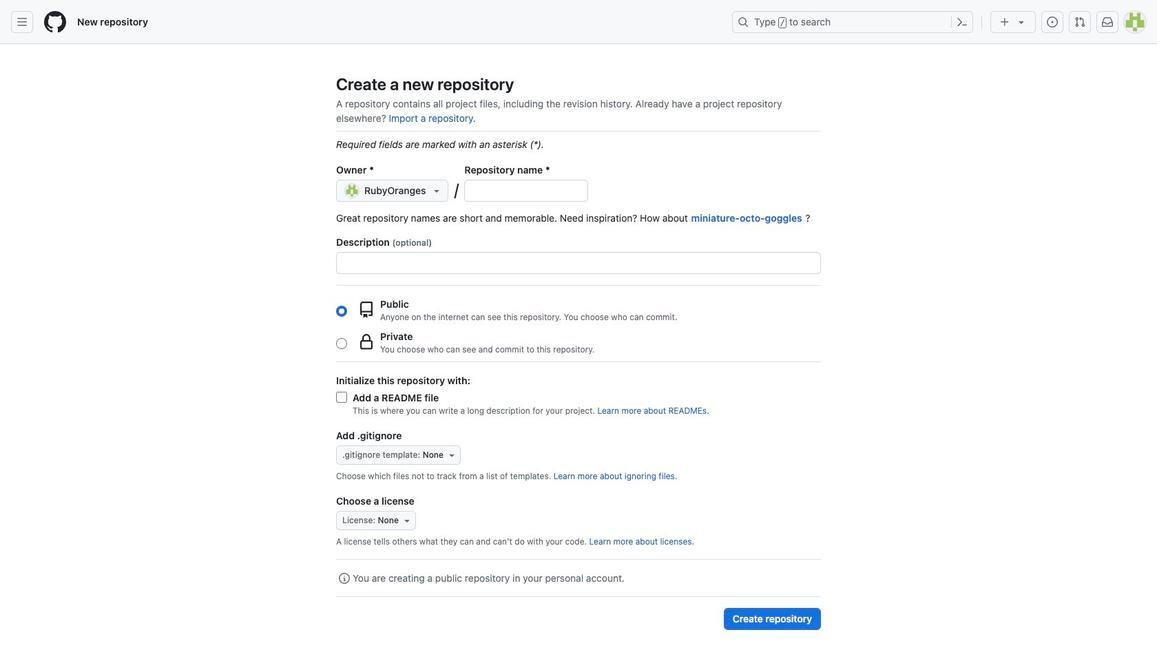 Task type: describe. For each thing, give the bounding box(es) containing it.
git pull request image
[[1075, 17, 1086, 28]]

notifications image
[[1102, 17, 1114, 28]]

repo image
[[358, 301, 375, 318]]

triangle down image
[[432, 185, 443, 196]]

sc 9kayk9 0 image
[[339, 573, 350, 584]]

Description text field
[[337, 253, 821, 274]]

issue opened image
[[1047, 17, 1058, 28]]



Task type: vqa. For each thing, say whether or not it's contained in the screenshot.
@RAMEZISSAC PROFILE icon
no



Task type: locate. For each thing, give the bounding box(es) containing it.
lock image
[[358, 334, 375, 350]]

triangle down image
[[1016, 17, 1027, 28], [447, 450, 458, 461], [402, 515, 413, 526]]

None checkbox
[[336, 392, 347, 403]]

1 horizontal spatial triangle down image
[[447, 450, 458, 461]]

homepage image
[[44, 11, 66, 33]]

2 vertical spatial triangle down image
[[402, 515, 413, 526]]

None radio
[[336, 306, 347, 317]]

None text field
[[465, 181, 588, 201]]

2 horizontal spatial triangle down image
[[1016, 17, 1027, 28]]

0 vertical spatial triangle down image
[[1016, 17, 1027, 28]]

0 horizontal spatial triangle down image
[[402, 515, 413, 526]]

1 vertical spatial triangle down image
[[447, 450, 458, 461]]

None radio
[[336, 338, 347, 349]]

plus image
[[1000, 17, 1011, 28]]

command palette image
[[957, 17, 968, 28]]



